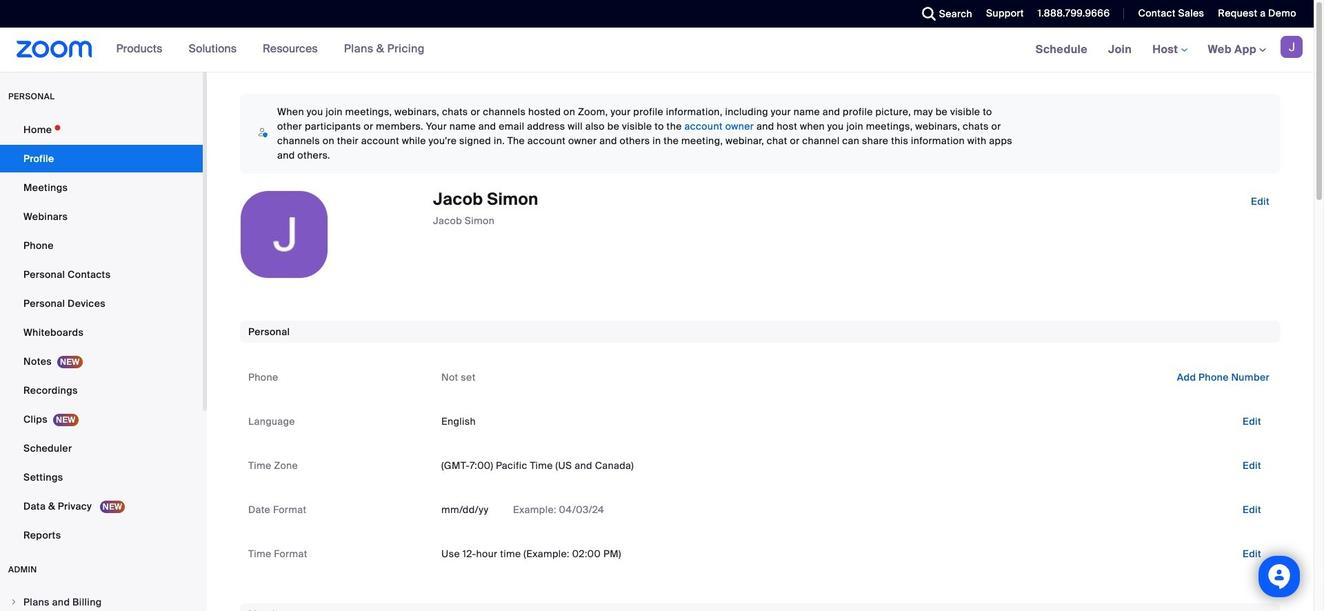 Task type: locate. For each thing, give the bounding box(es) containing it.
user photo image
[[241, 191, 328, 278]]

meetings navigation
[[1026, 28, 1314, 72]]

banner
[[0, 28, 1314, 72]]

menu item
[[0, 589, 203, 611]]

edit user photo image
[[273, 228, 295, 241]]



Task type: describe. For each thing, give the bounding box(es) containing it.
profile picture image
[[1281, 36, 1303, 58]]

zoom logo image
[[17, 41, 92, 58]]

personal menu menu
[[0, 116, 203, 551]]

product information navigation
[[106, 28, 435, 72]]

right image
[[10, 598, 18, 606]]



Task type: vqa. For each thing, say whether or not it's contained in the screenshot.
User photo
yes



